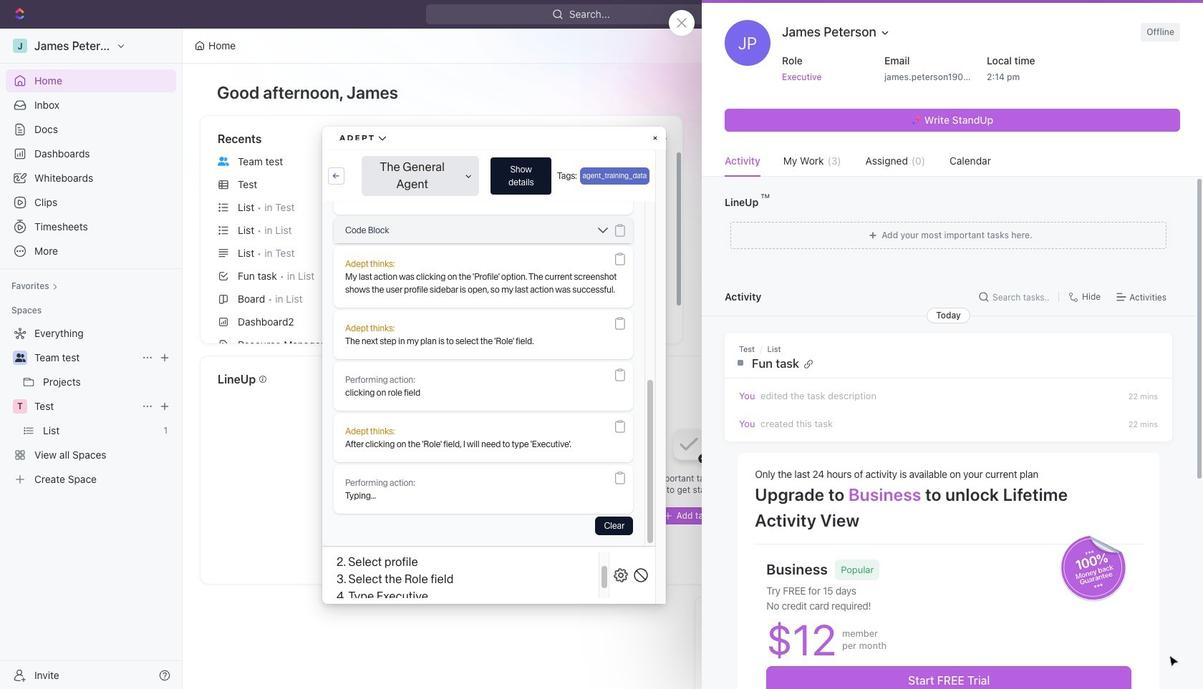 Task type: describe. For each thing, give the bounding box(es) containing it.
tree inside the sidebar navigation
[[6, 322, 176, 492]]

test, , element
[[13, 400, 27, 414]]

user group image
[[15, 354, 25, 363]]

Search tasks.. text field
[[993, 287, 1053, 308]]

james peterson's workspace, , element
[[13, 39, 27, 53]]

sidebar navigation
[[0, 29, 186, 690]]



Task type: vqa. For each thing, say whether or not it's contained in the screenshot.
Bulleted
no



Task type: locate. For each thing, give the bounding box(es) containing it.
tree
[[6, 322, 176, 492]]

Add description... text field
[[777, 69, 868, 86]]

user group image
[[218, 157, 229, 166]]



